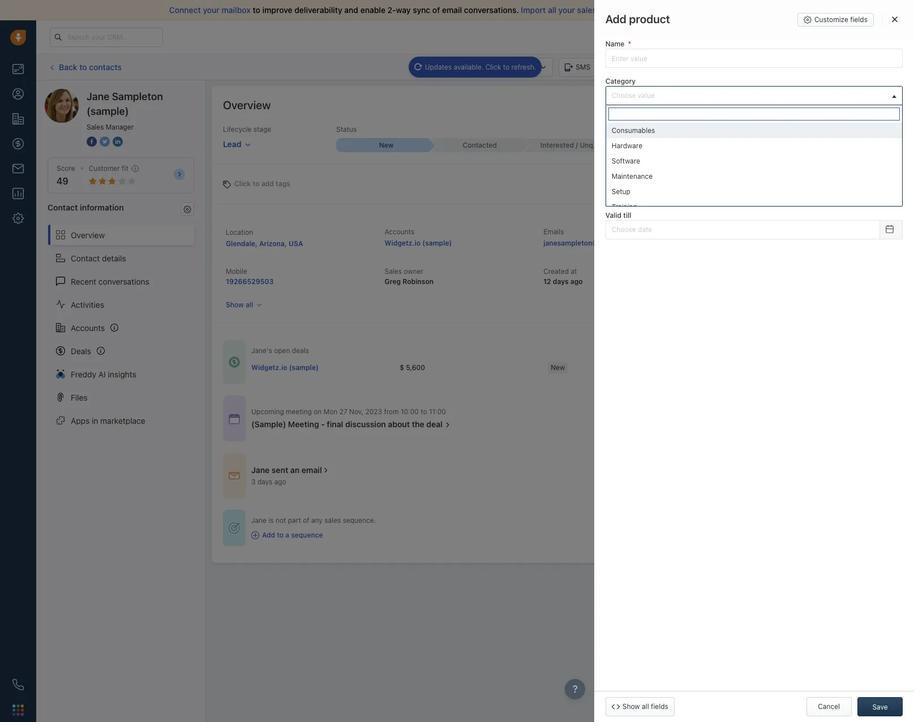 Task type: vqa. For each thing, say whether or not it's contained in the screenshot.
Mobile
yes



Task type: describe. For each thing, give the bounding box(es) containing it.
0 vertical spatial overview
[[223, 99, 271, 112]]

ends
[[633, 33, 648, 40]]

value
[[638, 91, 655, 100]]

greg inside button
[[612, 188, 628, 196]]

contact information
[[48, 203, 124, 213]]

1 vertical spatial from
[[384, 408, 399, 416]]

(sample) meeting - final discussion about the deal
[[251, 420, 443, 429]]

fields inside button
[[851, 15, 868, 24]]

customer
[[89, 164, 120, 173]]

(sample) for sampleton
[[87, 105, 129, 117]]

improve
[[262, 5, 293, 15]]

container_wx8msf4aqz5i3rn1 image inside add to a sequence link
[[251, 532, 259, 540]]

contacts
[[89, 62, 122, 72]]

1 horizontal spatial all
[[548, 5, 557, 15]]

$
[[400, 363, 404, 372]]

customize for overview
[[827, 101, 861, 109]]

setup
[[612, 188, 631, 196]]

container_wx8msf4aqz5i3rn1 image for jane is not part of any sales sequence.
[[229, 523, 240, 534]]

linkedin circled image
[[113, 136, 123, 148]]

activities
[[756, 63, 784, 71]]

facebook circled image
[[87, 136, 97, 148]]

0 horizontal spatial click
[[234, 179, 251, 188]]

click inside 'link'
[[486, 63, 501, 71]]

0 horizontal spatial container_wx8msf4aqz5i3rn1 image
[[229, 413, 240, 424]]

Search your CRM... text field
[[50, 27, 163, 47]]

interested
[[541, 141, 574, 149]]

new inside 'row'
[[551, 363, 565, 372]]

save
[[873, 703, 888, 712]]

deals
[[71, 346, 91, 356]]

sales inside jane sampleton (sample) sales manager
[[87, 123, 104, 131]]

1 vertical spatial sales
[[325, 516, 341, 525]]

start
[[695, 5, 713, 15]]

back
[[59, 62, 77, 72]]

scheduled
[[709, 237, 743, 245]]

data
[[599, 5, 615, 15]]

tags
[[276, 179, 290, 188]]

not
[[276, 516, 286, 525]]

days for in
[[665, 33, 679, 40]]

janesampleton@gmail.com
[[544, 239, 633, 248]]

2-
[[388, 5, 396, 15]]

11:00
[[429, 408, 446, 416]]

unqualified
[[580, 141, 618, 149]]

ai
[[98, 370, 106, 379]]

recent
[[71, 277, 96, 286]]

negotiation / lost link
[[710, 139, 804, 152]]

close image
[[892, 16, 898, 23]]

jane's open deals
[[251, 347, 309, 355]]

on
[[314, 408, 322, 416]]

mon
[[324, 408, 338, 416]]

freshworks switcher image
[[12, 705, 24, 716]]

1 vertical spatial in
[[92, 416, 98, 426]]

27
[[340, 408, 348, 416]]

phone element
[[7, 674, 29, 696]]

your
[[605, 33, 618, 40]]

meeting button
[[665, 57, 714, 77]]

setup option
[[606, 184, 903, 199]]

Choose date text field
[[606, 220, 881, 239]]

import
[[521, 5, 546, 15]]

cancel
[[818, 703, 840, 711]]

robinson inside the sales owner greg robinson
[[403, 278, 434, 286]]

fit
[[122, 164, 128, 173]]

1 vertical spatial a
[[286, 531, 289, 540]]

software option
[[606, 154, 903, 169]]

1 your from the left
[[203, 5, 220, 15]]

(sample)
[[251, 420, 286, 429]]

1 horizontal spatial in
[[650, 33, 655, 40]]

recent conversations
[[71, 277, 149, 286]]

consumables option
[[606, 123, 903, 138]]

janesampleton@gmail.com link
[[544, 238, 633, 249]]

to left add
[[253, 179, 260, 188]]

mobile 19266529503
[[226, 267, 274, 286]]

add deal
[[824, 63, 852, 71]]

an
[[290, 465, 300, 475]]

Enter value text field
[[606, 49, 903, 68]]

sales owner greg robinson
[[385, 267, 434, 286]]

to left start
[[686, 5, 693, 15]]

add to a sequence
[[262, 531, 323, 540]]

ago inside created at 12 days ago
[[571, 278, 583, 286]]

qualified link
[[617, 138, 710, 152]]

details
[[102, 253, 126, 263]]

you
[[628, 5, 642, 15]]

days for email
[[258, 478, 273, 486]]

maintenance option
[[606, 169, 903, 184]]

1 vertical spatial overview
[[71, 230, 105, 240]]

about
[[388, 420, 410, 429]]

jane sampleton (sample) sales manager
[[87, 91, 163, 131]]

sync
[[413, 5, 431, 15]]

updates
[[425, 63, 452, 71]]

arizona,
[[259, 240, 287, 248]]

add
[[606, 12, 627, 25]]

accounts widgetz.io (sample)
[[385, 228, 452, 248]]

emails
[[544, 228, 564, 236]]

5,600
[[406, 363, 425, 372]]

jane for not
[[251, 516, 267, 525]]

explore plans link
[[694, 30, 751, 44]]

customize fields button
[[798, 13, 874, 27]]

valid till
[[606, 211, 632, 220]]

owner
[[606, 174, 627, 182]]

part
[[288, 516, 301, 525]]

add product
[[606, 12, 670, 25]]

all for show all
[[246, 301, 253, 309]]

scheduled a meeting later with jane to discuss the requirements
[[709, 237, 872, 255]]

status
[[336, 125, 357, 134]]

maintenance
[[612, 172, 653, 181]]

add for add deal
[[824, 63, 837, 71]]

valid
[[606, 211, 622, 220]]

/ for won
[[844, 141, 846, 149]]

to left 11:00
[[421, 408, 427, 416]]

upcoming
[[251, 408, 284, 416]]

all for show all fields
[[642, 703, 649, 711]]

updates available. click to refresh.
[[425, 63, 536, 71]]

0 horizontal spatial of
[[303, 516, 309, 525]]

your trial ends in 21 days
[[605, 33, 679, 40]]

discuss
[[835, 237, 859, 245]]

hardware
[[612, 142, 643, 150]]

and
[[345, 5, 358, 15]]

customize fields
[[815, 15, 868, 24]]

interested / unqualified link
[[523, 139, 618, 152]]

score 49
[[57, 164, 75, 186]]

0 horizontal spatial meeting
[[288, 420, 319, 429]]

*
[[628, 40, 632, 48]]

/ for negotiation
[[770, 141, 772, 149]]

new link
[[336, 138, 430, 152]]

1 horizontal spatial container_wx8msf4aqz5i3rn1 image
[[444, 421, 452, 429]]

location
[[226, 228, 253, 237]]

customize overview button
[[810, 97, 897, 113]]

0 horizontal spatial new
[[379, 141, 394, 150]]

churned
[[848, 141, 876, 149]]

to down not at the bottom of the page
[[277, 531, 284, 540]]

discussion
[[345, 420, 386, 429]]



Task type: locate. For each thing, give the bounding box(es) containing it.
add down is
[[262, 531, 275, 540]]

(sample) inside 'row'
[[289, 363, 319, 372]]

choose
[[612, 91, 636, 100]]

1 horizontal spatial meeting
[[682, 63, 708, 71]]

all inside button
[[642, 703, 649, 711]]

email
[[470, 63, 488, 71]]

greg
[[612, 188, 628, 196], [385, 278, 401, 286]]

1 horizontal spatial deal
[[839, 63, 852, 71]]

days inside jane sent an email 3 days ago
[[258, 478, 273, 486]]

meeting left on
[[286, 408, 312, 416]]

your right import
[[559, 5, 575, 15]]

to inside 'link'
[[503, 63, 510, 71]]

active
[[623, 116, 643, 124]]

0 vertical spatial meeting
[[750, 237, 776, 245]]

connect your mailbox to improve deliverability and enable 2-way sync of email conversations. import all your sales data so you don't have to start from scratch.
[[169, 5, 765, 15]]

deal up customize overview button
[[839, 63, 852, 71]]

sales activities
[[737, 63, 784, 71]]

a up requirements
[[745, 237, 748, 245]]

12
[[544, 278, 551, 286]]

deal inside button
[[839, 63, 852, 71]]

(sample) up owner
[[423, 239, 452, 248]]

add up customize overview button
[[824, 63, 837, 71]]

2 your from the left
[[559, 5, 575, 15]]

fields inside button
[[651, 703, 669, 711]]

container_wx8msf4aqz5i3rn1 image left widgetz.io (sample)
[[229, 357, 240, 368]]

0 horizontal spatial greg
[[385, 278, 401, 286]]

customize inside button
[[827, 101, 861, 109]]

to right 'mailbox'
[[253, 5, 260, 15]]

qualified
[[652, 141, 682, 150]]

(sample) up manager
[[87, 105, 129, 117]]

created
[[544, 267, 569, 276]]

contacted
[[463, 141, 497, 150]]

in right apps
[[92, 416, 98, 426]]

1 horizontal spatial ago
[[571, 278, 583, 286]]

1 horizontal spatial robinson
[[629, 188, 659, 196]]

3 / from the left
[[844, 141, 846, 149]]

1 vertical spatial fields
[[651, 703, 669, 711]]

lost
[[774, 141, 788, 149]]

jane sent an email 3 days ago
[[251, 465, 322, 486]]

choose value
[[612, 91, 655, 100]]

to inside scheduled a meeting later with jane to discuss the requirements
[[827, 237, 833, 245]]

1 vertical spatial greg
[[385, 278, 401, 286]]

1 horizontal spatial a
[[745, 237, 748, 245]]

0 horizontal spatial robinson
[[403, 278, 434, 286]]

1 horizontal spatial your
[[559, 5, 575, 15]]

-
[[321, 420, 325, 429]]

apps in marketplace
[[71, 416, 145, 426]]

add for add to a sequence
[[262, 531, 275, 540]]

0 vertical spatial show
[[226, 301, 244, 309]]

0 vertical spatial a
[[745, 237, 748, 245]]

contact up recent on the top
[[71, 253, 100, 263]]

to right back
[[79, 62, 87, 72]]

show all
[[226, 301, 253, 309]]

a down not at the bottom of the page
[[286, 531, 289, 540]]

accounts for accounts
[[71, 323, 105, 333]]

0 horizontal spatial meeting
[[286, 408, 312, 416]]

jane up 3
[[251, 465, 270, 475]]

won / churned link
[[804, 139, 898, 152]]

the
[[861, 237, 872, 245], [412, 420, 425, 429]]

container_wx8msf4aqz5i3rn1 image left 3
[[229, 470, 240, 482]]

widgetz.io up owner
[[385, 239, 421, 248]]

to left discuss
[[827, 237, 833, 245]]

2 horizontal spatial sales
[[737, 63, 754, 71]]

widgetz.io inside accounts widgetz.io (sample)
[[385, 239, 421, 248]]

0 horizontal spatial the
[[412, 420, 425, 429]]

back to contacts link
[[48, 58, 122, 76]]

freddy
[[71, 370, 96, 379]]

1 horizontal spatial of
[[433, 5, 440, 15]]

ago down at
[[571, 278, 583, 286]]

the down 10:00
[[412, 420, 425, 429]]

meeting inside scheduled a meeting later with jane to discuss the requirements
[[750, 237, 776, 245]]

container_wx8msf4aqz5i3rn1 image
[[229, 357, 240, 368], [229, 470, 240, 482], [229, 523, 240, 534], [251, 532, 259, 540]]

training
[[612, 203, 638, 211]]

1 horizontal spatial days
[[553, 278, 569, 286]]

contacted link
[[430, 138, 523, 152]]

mobile
[[226, 267, 247, 276]]

jane inside scheduled a meeting later with jane to discuss the requirements
[[810, 237, 825, 245]]

1 vertical spatial all
[[246, 301, 253, 309]]

1 horizontal spatial widgetz.io
[[385, 239, 421, 248]]

add
[[824, 63, 837, 71], [262, 531, 275, 540]]

0 vertical spatial sales
[[577, 5, 597, 15]]

sales right any on the left bottom
[[325, 516, 341, 525]]

contact for contact information
[[48, 203, 78, 213]]

jane for (sample)
[[87, 91, 110, 102]]

container_wx8msf4aqz5i3rn1 image
[[229, 413, 240, 424], [444, 421, 452, 429]]

0 horizontal spatial sales
[[87, 123, 104, 131]]

overview up lifecycle stage
[[223, 99, 271, 112]]

name *
[[606, 40, 632, 48]]

add product dialog
[[594, 0, 914, 723]]

1 horizontal spatial fields
[[851, 15, 868, 24]]

$ 5,600
[[400, 363, 425, 372]]

1 horizontal spatial greg
[[612, 188, 628, 196]]

email right sync
[[442, 5, 462, 15]]

jane down contacts
[[87, 91, 110, 102]]

1 horizontal spatial accounts
[[385, 228, 415, 236]]

greg robinson button
[[606, 183, 903, 202]]

meeting left later
[[750, 237, 776, 245]]

from up about on the bottom of the page
[[384, 408, 399, 416]]

robinson down "maintenance"
[[629, 188, 659, 196]]

jane inside jane sampleton (sample) sales manager
[[87, 91, 110, 102]]

(sample)
[[87, 105, 129, 117], [423, 239, 452, 248], [289, 363, 319, 372]]

0 horizontal spatial days
[[258, 478, 273, 486]]

widgetz.io (sample) link inside 'row'
[[251, 363, 319, 373]]

0 vertical spatial meeting
[[682, 63, 708, 71]]

(sample) inside accounts widgetz.io (sample)
[[423, 239, 452, 248]]

show all fields
[[623, 703, 669, 711]]

1 vertical spatial email
[[302, 465, 322, 475]]

phone image
[[12, 679, 24, 691]]

meeting inside button
[[682, 63, 708, 71]]

2 horizontal spatial all
[[642, 703, 649, 711]]

jane inside jane sent an email 3 days ago
[[251, 465, 270, 475]]

accounts inside accounts widgetz.io (sample)
[[385, 228, 415, 236]]

0 vertical spatial (sample)
[[87, 105, 129, 117]]

1 horizontal spatial /
[[770, 141, 772, 149]]

0 vertical spatial robinson
[[629, 188, 659, 196]]

sales for sales owner greg robinson
[[385, 267, 402, 276]]

19266529503 link
[[226, 278, 274, 286]]

deals
[[292, 347, 309, 355]]

sku number
[[606, 136, 647, 145]]

jane right "with"
[[810, 237, 825, 245]]

1 horizontal spatial add
[[824, 63, 837, 71]]

sales inside the sales owner greg robinson
[[385, 267, 402, 276]]

2023
[[365, 408, 382, 416]]

days inside created at 12 days ago
[[553, 278, 569, 286]]

from right start
[[715, 5, 732, 15]]

hardware option
[[606, 138, 903, 154]]

1 vertical spatial (sample)
[[423, 239, 452, 248]]

0 vertical spatial the
[[861, 237, 872, 245]]

sequence
[[291, 531, 323, 540]]

stage
[[254, 125, 271, 134]]

add inside button
[[824, 63, 837, 71]]

glendale,
[[226, 240, 258, 248]]

1 vertical spatial new
[[551, 363, 565, 372]]

2 horizontal spatial (sample)
[[423, 239, 452, 248]]

1 horizontal spatial the
[[861, 237, 872, 245]]

0 vertical spatial from
[[715, 5, 732, 15]]

1 horizontal spatial (sample)
[[289, 363, 319, 372]]

customize inside button
[[815, 15, 849, 24]]

connect
[[169, 5, 201, 15]]

0 vertical spatial contact
[[48, 203, 78, 213]]

overview
[[863, 101, 891, 109]]

(sample) inside jane sampleton (sample) sales manager
[[87, 105, 129, 117]]

information
[[80, 203, 124, 213]]

ago down sent
[[274, 478, 286, 486]]

0 horizontal spatial from
[[384, 408, 399, 416]]

the inside scheduled a meeting later with jane to discuss the requirements
[[861, 237, 872, 245]]

your left 'mailbox'
[[203, 5, 220, 15]]

container_wx8msf4aqz5i3rn1 image left is
[[229, 523, 240, 534]]

training option
[[606, 199, 903, 215]]

1 horizontal spatial overview
[[223, 99, 271, 112]]

ago
[[571, 278, 583, 286], [274, 478, 286, 486]]

customize up add deal button
[[815, 15, 849, 24]]

container_wx8msf4aqz5i3rn1 image down 11:00
[[444, 421, 452, 429]]

won / churned button
[[804, 139, 898, 152]]

sales left data
[[577, 5, 597, 15]]

1 vertical spatial the
[[412, 420, 425, 429]]

task
[[638, 63, 653, 71]]

widgetz.io (sample) link down open
[[251, 363, 319, 373]]

1 vertical spatial show
[[623, 703, 640, 711]]

0 vertical spatial email
[[442, 5, 462, 15]]

1 vertical spatial ago
[[274, 478, 286, 486]]

negotiation
[[730, 141, 768, 149]]

upcoming meeting on mon 27 nov, 2023 from 10:00 to 11:00
[[251, 408, 446, 416]]

0 vertical spatial of
[[433, 5, 440, 15]]

0 vertical spatial sales
[[737, 63, 754, 71]]

lifecycle
[[223, 125, 252, 134]]

0 horizontal spatial overview
[[71, 230, 105, 240]]

email right an
[[302, 465, 322, 475]]

to left 'call'
[[503, 63, 510, 71]]

0 horizontal spatial /
[[576, 141, 578, 149]]

lead
[[223, 139, 242, 149]]

location glendale, arizona, usa
[[226, 228, 303, 248]]

sales up facebook circled image
[[87, 123, 104, 131]]

1 horizontal spatial click
[[486, 63, 501, 71]]

final
[[327, 420, 343, 429]]

usa
[[289, 240, 303, 248]]

manager
[[106, 123, 134, 131]]

sms button
[[559, 57, 596, 77]]

have
[[666, 5, 683, 15]]

to
[[253, 5, 260, 15], [686, 5, 693, 15], [79, 62, 87, 72], [503, 63, 510, 71], [253, 179, 260, 188], [827, 237, 833, 245], [421, 408, 427, 416], [277, 531, 284, 540]]

row
[[251, 356, 845, 379]]

greg robinson
[[612, 188, 659, 196]]

jane is not part of any sales sequence.
[[251, 516, 376, 525]]

customize for add product
[[815, 15, 849, 24]]

1 / from the left
[[576, 141, 578, 149]]

accounts up owner
[[385, 228, 415, 236]]

0 horizontal spatial widgetz.io (sample) link
[[251, 363, 319, 373]]

ago inside jane sent an email 3 days ago
[[274, 478, 286, 486]]

robinson down owner
[[403, 278, 434, 286]]

0 vertical spatial all
[[548, 5, 557, 15]]

show for show all fields
[[623, 703, 640, 711]]

sales for sales activities
[[737, 63, 754, 71]]

list box inside add product dialog
[[606, 123, 903, 215]]

owner
[[404, 267, 424, 276]]

greg down owner
[[612, 188, 628, 196]]

jane left is
[[251, 516, 267, 525]]

(sample) down deals at the top left
[[289, 363, 319, 372]]

available.
[[454, 63, 484, 71]]

apps
[[71, 416, 90, 426]]

1 horizontal spatial widgetz.io (sample) link
[[385, 239, 452, 248]]

email image
[[802, 32, 810, 42]]

1 vertical spatial customize
[[827, 101, 861, 109]]

row containing widgetz.io (sample)
[[251, 356, 845, 379]]

2 / from the left
[[770, 141, 772, 149]]

conversations.
[[464, 5, 519, 15]]

0 vertical spatial fields
[[851, 15, 868, 24]]

0 vertical spatial days
[[665, 33, 679, 40]]

2 vertical spatial days
[[258, 478, 273, 486]]

1 vertical spatial days
[[553, 278, 569, 286]]

container_wx8msf4aqz5i3rn1 image for jane sent an email
[[229, 470, 240, 482]]

customize left overview
[[827, 101, 861, 109]]

/ inside button
[[576, 141, 578, 149]]

greg inside the sales owner greg robinson
[[385, 278, 401, 286]]

any
[[311, 516, 323, 525]]

1 horizontal spatial sales
[[385, 267, 402, 276]]

container_wx8msf4aqz5i3rn1 image left add to a sequence
[[251, 532, 259, 540]]

mng settings image
[[183, 205, 191, 213]]

robinson inside button
[[629, 188, 659, 196]]

lead link
[[223, 134, 251, 150]]

0 vertical spatial ago
[[571, 278, 583, 286]]

of right sync
[[433, 5, 440, 15]]

0 horizontal spatial in
[[92, 416, 98, 426]]

of left any on the left bottom
[[303, 516, 309, 525]]

0 vertical spatial customize
[[815, 15, 849, 24]]

contact for contact details
[[71, 253, 100, 263]]

19266529503
[[226, 278, 274, 286]]

show for show all
[[226, 301, 244, 309]]

in left 21
[[650, 33, 655, 40]]

plans
[[727, 32, 745, 41]]

don't
[[644, 5, 664, 15]]

robinson
[[629, 188, 659, 196], [403, 278, 434, 286]]

list box
[[606, 123, 903, 215]]

jane for an
[[251, 465, 270, 475]]

contact down 49 button
[[48, 203, 78, 213]]

contact details
[[71, 253, 126, 263]]

1 vertical spatial widgetz.io
[[251, 363, 287, 372]]

widgetz.io (sample) link up owner
[[385, 239, 452, 248]]

meeting down on
[[288, 420, 319, 429]]

interested / unqualified button
[[523, 139, 618, 152]]

2 vertical spatial all
[[642, 703, 649, 711]]

accounts for accounts widgetz.io (sample)
[[385, 228, 415, 236]]

freddy ai insights
[[71, 370, 136, 379]]

days right 3
[[258, 478, 273, 486]]

/ for interested
[[576, 141, 578, 149]]

accounts down activities
[[71, 323, 105, 333]]

interested / unqualified
[[541, 141, 618, 149]]

0 vertical spatial add
[[824, 63, 837, 71]]

/ right interested
[[576, 141, 578, 149]]

choose value button
[[606, 86, 903, 105]]

in
[[650, 33, 655, 40], [92, 416, 98, 426]]

0 horizontal spatial widgetz.io
[[251, 363, 287, 372]]

None search field
[[609, 108, 900, 121]]

0 horizontal spatial fields
[[651, 703, 669, 711]]

container_wx8msf4aqz5i3rn1 image for jane's open deals
[[229, 357, 240, 368]]

21
[[657, 33, 663, 40]]

twitter circled image
[[100, 136, 110, 148]]

0 vertical spatial new
[[379, 141, 394, 150]]

scratch.
[[735, 5, 765, 15]]

0 horizontal spatial accounts
[[71, 323, 105, 333]]

1 horizontal spatial from
[[715, 5, 732, 15]]

0 horizontal spatial (sample)
[[87, 105, 129, 117]]

call link
[[499, 57, 534, 77]]

0 vertical spatial in
[[650, 33, 655, 40]]

meeting down the explore at top right
[[682, 63, 708, 71]]

enable
[[361, 5, 386, 15]]

1 horizontal spatial sales
[[577, 5, 597, 15]]

greg down accounts widgetz.io (sample)
[[385, 278, 401, 286]]

add deal button
[[807, 57, 858, 77]]

0 vertical spatial greg
[[612, 188, 628, 196]]

show inside button
[[623, 703, 640, 711]]

open
[[274, 347, 290, 355]]

0 horizontal spatial ago
[[274, 478, 286, 486]]

0 vertical spatial accounts
[[385, 228, 415, 236]]

deal down 11:00
[[427, 420, 443, 429]]

0 horizontal spatial your
[[203, 5, 220, 15]]

0 vertical spatial click
[[486, 63, 501, 71]]

0 vertical spatial widgetz.io (sample) link
[[385, 239, 452, 248]]

emails janesampleton@gmail.com
[[544, 228, 633, 248]]

1 horizontal spatial show
[[623, 703, 640, 711]]

1 horizontal spatial email
[[442, 5, 462, 15]]

(sample) for widgetz.io
[[423, 239, 452, 248]]

click to add tags
[[234, 179, 290, 188]]

customer fit
[[89, 164, 128, 173]]

sales left activities
[[737, 63, 754, 71]]

0 horizontal spatial a
[[286, 531, 289, 540]]

SKU number text field
[[606, 145, 903, 165]]

1 vertical spatial deal
[[427, 420, 443, 429]]

2 vertical spatial (sample)
[[289, 363, 319, 372]]

days right 21
[[665, 33, 679, 40]]

a inside scheduled a meeting later with jane to discuss the requirements
[[745, 237, 748, 245]]

2 vertical spatial sales
[[385, 267, 402, 276]]

sales left owner
[[385, 267, 402, 276]]

email inside jane sent an email 3 days ago
[[302, 465, 322, 475]]

/ right won
[[844, 141, 846, 149]]

widgetz.io down the jane's
[[251, 363, 287, 372]]

sku
[[606, 136, 620, 145]]

1 vertical spatial meeting
[[288, 420, 319, 429]]

overview up contact details
[[71, 230, 105, 240]]

1 vertical spatial meeting
[[286, 408, 312, 416]]

list box containing consumables
[[606, 123, 903, 215]]

days down created
[[553, 278, 569, 286]]

container_wx8msf4aqz5i3rn1 image left upcoming
[[229, 413, 240, 424]]

meeting
[[682, 63, 708, 71], [288, 420, 319, 429]]

the right discuss
[[861, 237, 872, 245]]

sales
[[737, 63, 754, 71], [87, 123, 104, 131], [385, 267, 402, 276]]

/ left lost
[[770, 141, 772, 149]]

none search field inside add product dialog
[[609, 108, 900, 121]]

10:00
[[401, 408, 419, 416]]



